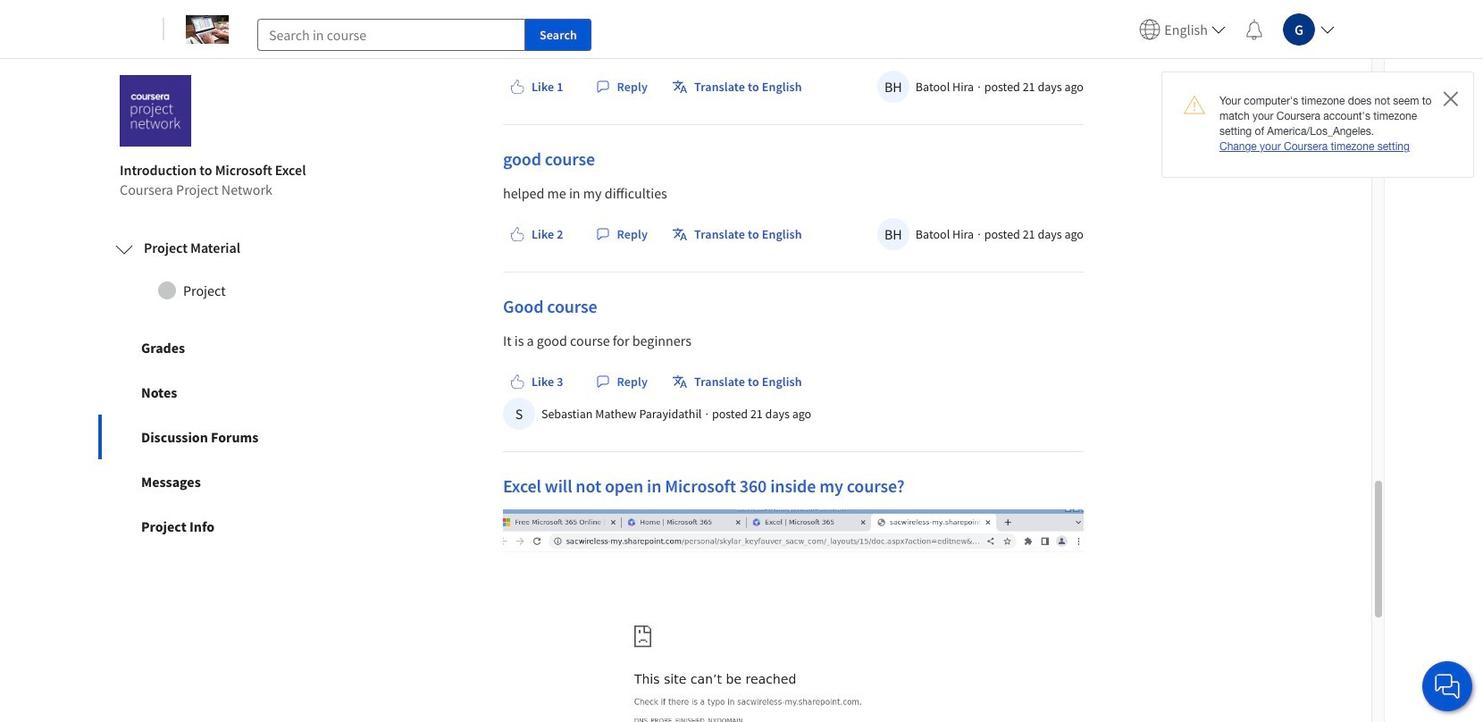 Task type: describe. For each thing, give the bounding box(es) containing it.
name home page | coursera image
[[186, 15, 229, 43]]

timezone mismatch warning modal dialog
[[1162, 72, 1475, 178]]

coursera project network image
[[120, 75, 191, 147]]



Task type: vqa. For each thing, say whether or not it's contained in the screenshot.
name home page | Coursera image
yes



Task type: locate. For each thing, give the bounding box(es) containing it.
Search in course text field
[[257, 18, 526, 51]]

help center image
[[1437, 676, 1459, 697]]



